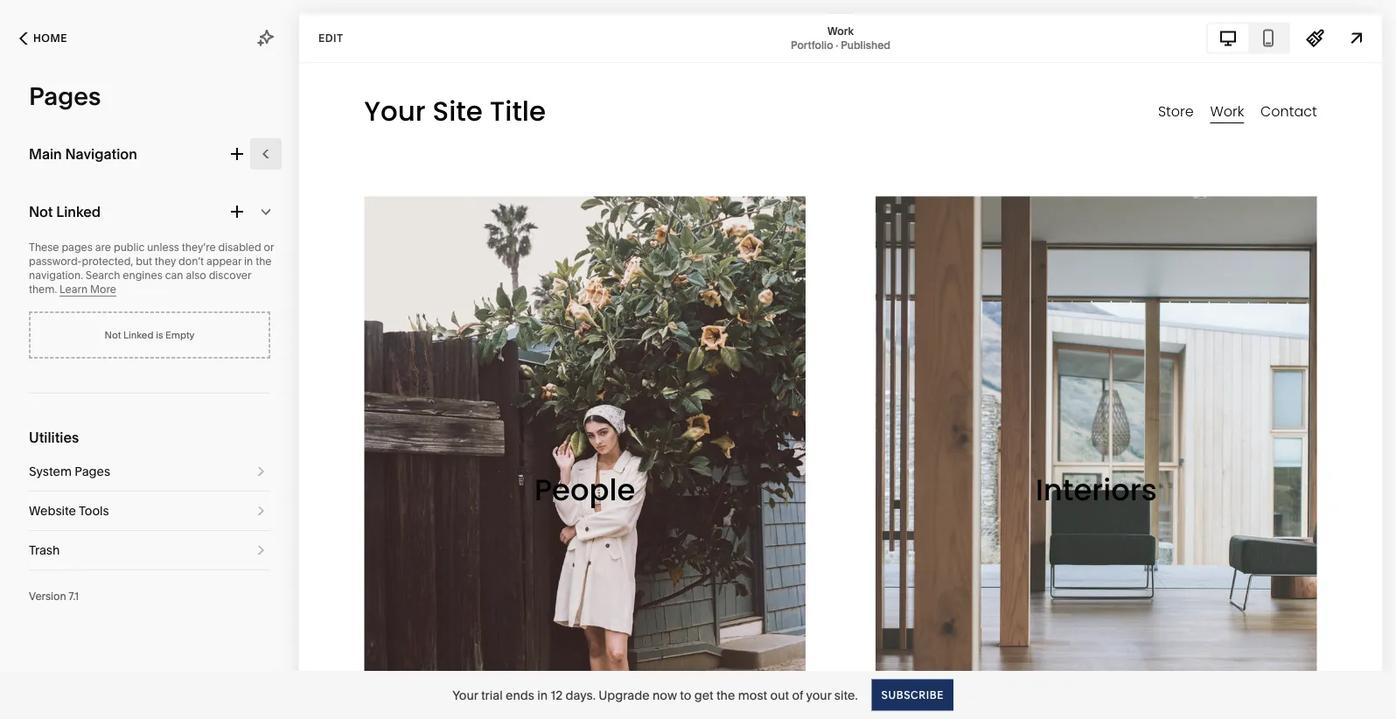 Task type: vqa. For each thing, say whether or not it's contained in the screenshot.
"Sender Details"
no



Task type: describe. For each thing, give the bounding box(es) containing it.
main
[[29, 145, 62, 162]]

they're
[[182, 241, 216, 254]]

the inside these pages are public unless they're disabled or password-protected, but they don't appear in the navigation. search engines can also discover them.
[[256, 255, 272, 268]]

trash button
[[29, 531, 270, 570]]

12
[[551, 688, 563, 703]]

password-
[[29, 255, 82, 268]]

website
[[29, 504, 76, 518]]

disabled
[[218, 241, 261, 254]]

search
[[86, 269, 120, 282]]

is
[[156, 329, 163, 341]]

more
[[90, 283, 116, 296]]

learn more
[[60, 283, 116, 296]]

unless
[[147, 241, 179, 254]]

ends
[[506, 688, 535, 703]]

work portfolio · published
[[791, 25, 891, 51]]

out
[[771, 688, 789, 703]]

these
[[29, 241, 59, 254]]

subscribe button
[[872, 680, 954, 711]]

utilities
[[29, 429, 79, 446]]

pages
[[62, 241, 93, 254]]

tools
[[79, 504, 109, 518]]

1 horizontal spatial in
[[538, 688, 548, 703]]

1 vertical spatial the
[[717, 688, 735, 703]]

don't
[[179, 255, 204, 268]]

home button
[[0, 19, 87, 58]]

protected,
[[82, 255, 133, 268]]

upgrade
[[599, 688, 650, 703]]

your trial ends in 12 days. upgrade now to get the most out of your site.
[[453, 688, 858, 703]]

navigation
[[65, 145, 137, 162]]

also
[[186, 269, 206, 282]]

empty
[[165, 329, 195, 341]]

subscribe
[[882, 689, 944, 701]]

system
[[29, 464, 72, 479]]

linked for not linked
[[56, 203, 101, 220]]

discover
[[209, 269, 251, 282]]

7.1
[[69, 590, 79, 603]]

add a new page to the "not linked" navigation group image
[[228, 202, 247, 221]]

published
[[841, 39, 891, 51]]

most
[[738, 688, 768, 703]]

system pages button
[[29, 452, 270, 491]]

not for not linked is empty
[[105, 329, 121, 341]]

0 vertical spatial pages
[[29, 81, 101, 111]]

them.
[[29, 283, 57, 296]]

add a new page to the "main navigation" group image
[[228, 144, 247, 164]]



Task type: locate. For each thing, give the bounding box(es) containing it.
1 vertical spatial pages
[[75, 464, 110, 479]]

are
[[95, 241, 111, 254]]

work
[[828, 25, 854, 37]]

but
[[136, 255, 152, 268]]

not linked is empty
[[105, 329, 195, 341]]

these pages are public unless they're disabled or password-protected, but they don't appear in the navigation. search engines can also discover them.
[[29, 241, 274, 296]]

pages up tools
[[75, 464, 110, 479]]

pages down home
[[29, 81, 101, 111]]

main navigation
[[29, 145, 137, 162]]

1 horizontal spatial linked
[[123, 329, 154, 341]]

days.
[[566, 688, 596, 703]]

trash
[[29, 543, 60, 558]]

they
[[155, 255, 176, 268]]

now
[[653, 688, 677, 703]]

to
[[680, 688, 692, 703]]

site.
[[835, 688, 858, 703]]

the
[[256, 255, 272, 268], [717, 688, 735, 703]]

linked for not linked is empty
[[123, 329, 154, 341]]

not
[[29, 203, 53, 220], [105, 329, 121, 341]]

trial
[[481, 688, 503, 703]]

in down "disabled"
[[244, 255, 253, 268]]

learn more link
[[60, 283, 116, 297]]

not for not linked
[[29, 203, 53, 220]]

public
[[114, 241, 145, 254]]

1 horizontal spatial not
[[105, 329, 121, 341]]

the down or
[[256, 255, 272, 268]]

in
[[244, 255, 253, 268], [538, 688, 548, 703]]

of
[[792, 688, 804, 703]]

not down the more
[[105, 329, 121, 341]]

1 vertical spatial in
[[538, 688, 548, 703]]

learn
[[60, 283, 88, 296]]

0 horizontal spatial in
[[244, 255, 253, 268]]

can
[[165, 269, 183, 282]]

pages inside button
[[75, 464, 110, 479]]

home
[[33, 32, 67, 45]]

edit button
[[307, 22, 355, 54]]

navigation.
[[29, 269, 83, 282]]

get
[[695, 688, 714, 703]]

edit
[[319, 32, 343, 44]]

0 horizontal spatial the
[[256, 255, 272, 268]]

in left 12
[[538, 688, 548, 703]]

website tools button
[[29, 492, 270, 530]]

0 vertical spatial the
[[256, 255, 272, 268]]

pages
[[29, 81, 101, 111], [75, 464, 110, 479]]

1 vertical spatial linked
[[123, 329, 154, 341]]

1 vertical spatial not
[[105, 329, 121, 341]]

0 vertical spatial linked
[[56, 203, 101, 220]]

1 horizontal spatial the
[[717, 688, 735, 703]]

tab list
[[1209, 24, 1289, 52]]

0 horizontal spatial linked
[[56, 203, 101, 220]]

0 horizontal spatial not
[[29, 203, 53, 220]]

not up these at the left top of the page
[[29, 203, 53, 220]]

0 vertical spatial in
[[244, 255, 253, 268]]

·
[[836, 39, 839, 51]]

in inside these pages are public unless they're disabled or password-protected, but they don't appear in the navigation. search engines can also discover them.
[[244, 255, 253, 268]]

0 vertical spatial not
[[29, 203, 53, 220]]

the right get
[[717, 688, 735, 703]]

version 7.1
[[29, 590, 79, 603]]

system pages
[[29, 464, 110, 479]]

linked
[[56, 203, 101, 220], [123, 329, 154, 341]]

your
[[453, 688, 478, 703]]

website tools
[[29, 504, 109, 518]]

portfolio
[[791, 39, 834, 51]]

engines
[[123, 269, 163, 282]]

linked up pages
[[56, 203, 101, 220]]

linked left is at the left top of the page
[[123, 329, 154, 341]]

not linked
[[29, 203, 101, 220]]

your
[[806, 688, 832, 703]]

or
[[264, 241, 274, 254]]

appear
[[206, 255, 242, 268]]

version
[[29, 590, 66, 603]]



